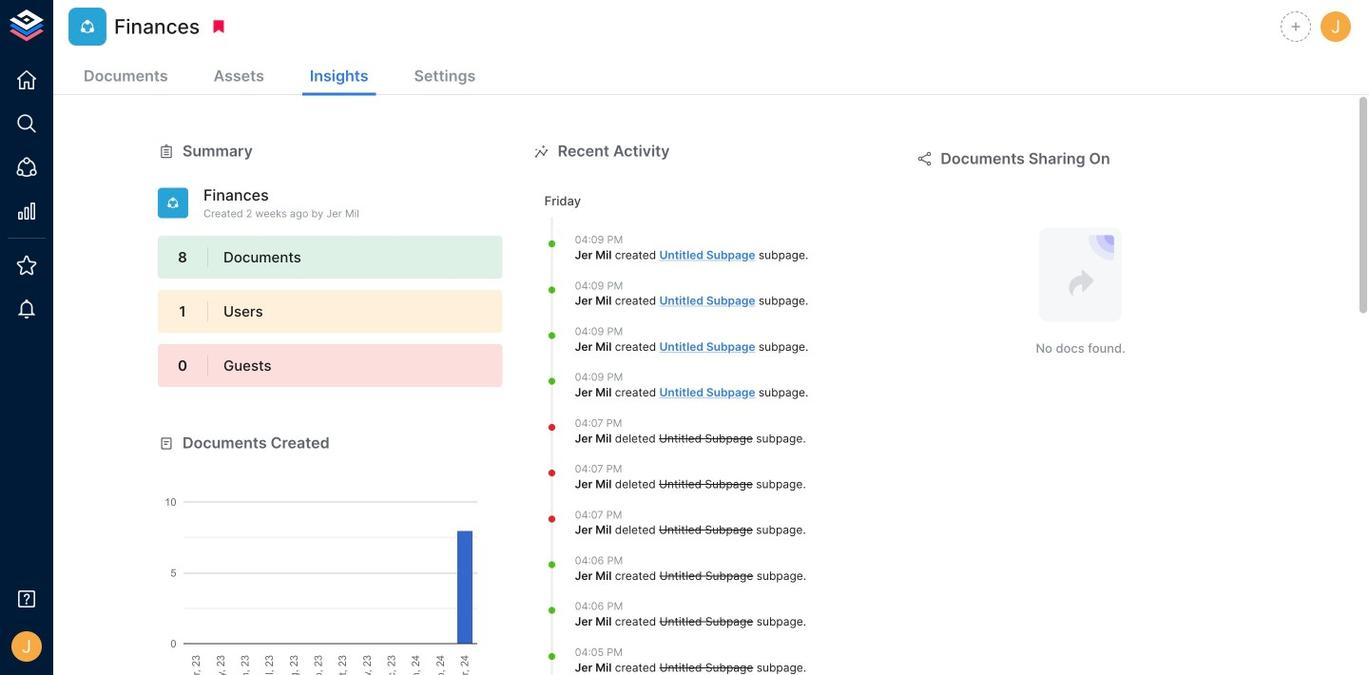 Task type: locate. For each thing, give the bounding box(es) containing it.
a chart. element
[[158, 454, 503, 675]]



Task type: describe. For each thing, give the bounding box(es) containing it.
a chart. image
[[158, 454, 503, 675]]

remove bookmark image
[[210, 18, 227, 35]]



Task type: vqa. For each thing, say whether or not it's contained in the screenshot.
The Comments image
no



